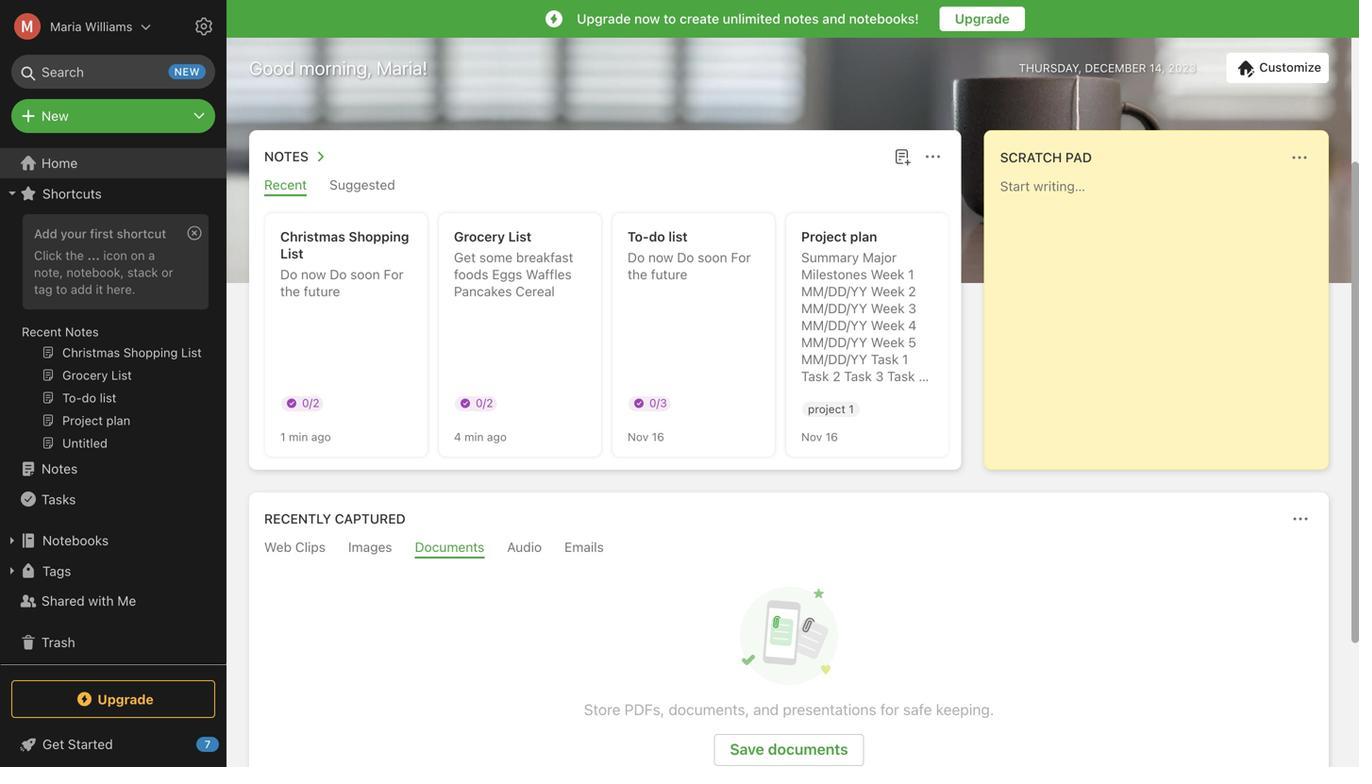 Task type: locate. For each thing, give the bounding box(es) containing it.
list down christmas
[[280, 246, 304, 261]]

1 vertical spatial and
[[753, 701, 779, 719]]

keeping.
[[936, 701, 994, 719]]

2 nov from the left
[[801, 430, 822, 444]]

started
[[68, 737, 113, 752]]

grocery list get some breakfast foods eggs waffles pancakes cereal
[[454, 229, 573, 299]]

Account field
[[0, 8, 151, 45]]

upgrade for upgrade now to create unlimited notes and notebooks!
[[577, 11, 631, 26]]

1 vertical spatial for
[[384, 267, 404, 282]]

1 horizontal spatial recent
[[264, 177, 307, 193]]

0 horizontal spatial 0/2
[[302, 396, 319, 410]]

task
[[871, 352, 899, 367], [801, 369, 829, 384], [844, 369, 872, 384], [887, 369, 915, 384]]

2 vertical spatial the
[[280, 284, 300, 299]]

week
[[871, 267, 905, 282], [871, 284, 905, 299], [871, 301, 905, 316], [871, 318, 905, 333], [871, 335, 905, 350]]

1 horizontal spatial 4
[[908, 318, 917, 333]]

1 ago from the left
[[311, 430, 331, 444]]

upgrade inside popup button
[[97, 692, 154, 707]]

recent down the tag
[[22, 325, 62, 339]]

nov for summary major milestones week 1 mm/dd/yy week 2 mm/dd/yy week 3 mm/dd/yy week 4 mm/dd/yy week 5 mm/dd/yy task 1 task 2 task 3 task 4 legend not started on track...
[[801, 430, 822, 444]]

0 horizontal spatial recent
[[22, 325, 62, 339]]

1 horizontal spatial future
[[651, 267, 688, 282]]

get up foods
[[454, 250, 476, 265]]

expand notebooks image
[[5, 533, 20, 548]]

first
[[90, 227, 113, 241]]

1 vertical spatial 2
[[833, 369, 841, 384]]

1 horizontal spatial upgrade
[[577, 11, 631, 26]]

soon for to-do list
[[698, 250, 727, 265]]

add
[[34, 227, 57, 241]]

more actions image for scratch pad
[[1288, 146, 1311, 169]]

0/2 up 1 min ago
[[302, 396, 319, 410]]

notebook,
[[66, 265, 124, 279]]

1 horizontal spatial list
[[508, 229, 532, 244]]

for left summary at top
[[731, 250, 751, 265]]

legend
[[801, 386, 847, 401]]

0 vertical spatial tab list
[[253, 177, 958, 196]]

unlimited
[[723, 11, 781, 26]]

1 horizontal spatial nov
[[801, 430, 822, 444]]

1 mm/dd/yy from the top
[[801, 284, 867, 299]]

0/2 for pancakes
[[476, 396, 493, 410]]

recent down notes button on the top
[[264, 177, 307, 193]]

thursday, december 14, 2023
[[1019, 61, 1196, 75]]

upgrade button
[[940, 7, 1025, 31]]

get
[[454, 250, 476, 265], [42, 737, 64, 752]]

0 horizontal spatial list
[[280, 246, 304, 261]]

group containing add your first shortcut
[[0, 209, 218, 462]]

0 vertical spatial recent
[[264, 177, 307, 193]]

future down the list
[[651, 267, 688, 282]]

0/2
[[302, 396, 319, 410], [476, 396, 493, 410]]

started
[[801, 403, 859, 418]]

soon inside to-do list do now do soon for the future
[[698, 250, 727, 265]]

0 horizontal spatial soon
[[350, 267, 380, 282]]

2 0/2 from the left
[[476, 396, 493, 410]]

the down christmas
[[280, 284, 300, 299]]

0 vertical spatial to
[[664, 11, 676, 26]]

tab list for recently captured
[[253, 539, 1325, 559]]

1 0/2 from the left
[[302, 396, 319, 410]]

milestones
[[801, 267, 867, 282]]

it
[[96, 282, 103, 296]]

1 vertical spatial tab list
[[253, 539, 1325, 559]]

cereal
[[516, 284, 555, 299]]

a
[[148, 248, 155, 262]]

add
[[71, 282, 92, 296]]

0 vertical spatial 4
[[908, 318, 917, 333]]

1 horizontal spatial the
[[280, 284, 300, 299]]

3
[[908, 301, 917, 316], [876, 369, 884, 384]]

pdfs,
[[625, 701, 665, 719]]

tab list containing web clips
[[253, 539, 1325, 559]]

for inside to-do list do now do soon for the future
[[731, 250, 751, 265]]

1 horizontal spatial ago
[[487, 430, 507, 444]]

0 horizontal spatial 16
[[652, 430, 664, 444]]

3 up not
[[876, 369, 884, 384]]

me
[[117, 593, 136, 609]]

0 vertical spatial notes
[[264, 149, 309, 164]]

tab list containing recent
[[253, 177, 958, 196]]

1 horizontal spatial get
[[454, 250, 476, 265]]

more actions image for recently captured
[[1289, 508, 1312, 530]]

0 horizontal spatial nov
[[628, 430, 649, 444]]

now
[[634, 11, 660, 26], [648, 250, 673, 265], [301, 267, 326, 282]]

1 nov 16 from the left
[[628, 430, 664, 444]]

2 ago from the left
[[487, 430, 507, 444]]

4
[[908, 318, 917, 333], [919, 369, 927, 384], [454, 430, 461, 444]]

1 horizontal spatial soon
[[698, 250, 727, 265]]

0 vertical spatial soon
[[698, 250, 727, 265]]

0 horizontal spatial upgrade
[[97, 692, 154, 707]]

group
[[0, 209, 218, 462]]

0 horizontal spatial 3
[[876, 369, 884, 384]]

2 min from the left
[[464, 430, 484, 444]]

stack
[[127, 265, 158, 279]]

upgrade inside button
[[955, 11, 1010, 26]]

notes button
[[261, 145, 331, 168]]

1 horizontal spatial 16
[[826, 430, 838, 444]]

to-
[[628, 229, 649, 244]]

ago
[[311, 430, 331, 444], [487, 430, 507, 444]]

good
[[249, 57, 295, 79]]

more actions field for scratch pad
[[1287, 144, 1313, 171]]

1 16 from the left
[[652, 430, 664, 444]]

and right notes
[[822, 11, 846, 26]]

0 horizontal spatial ago
[[311, 430, 331, 444]]

now inside christmas shopping list do now do soon for the future
[[301, 267, 326, 282]]

1 horizontal spatial nov 16
[[801, 430, 838, 444]]

16
[[652, 430, 664, 444], [826, 430, 838, 444]]

2 horizontal spatial upgrade
[[955, 11, 1010, 26]]

new
[[174, 66, 200, 78]]

0 vertical spatial for
[[731, 250, 751, 265]]

4 week from the top
[[871, 318, 905, 333]]

0 horizontal spatial min
[[289, 430, 308, 444]]

tag
[[34, 282, 52, 296]]

project
[[808, 403, 846, 416]]

2 horizontal spatial 4
[[919, 369, 927, 384]]

1 nov from the left
[[628, 430, 649, 444]]

nov 16 for project plan summary major milestones week 1 mm/dd/yy week 2 mm/dd/yy week 3 mm/dd/yy week 4 mm/dd/yy week 5 mm/dd/yy task 1 task 2 task 3 task 4 legend not started on track...
[[801, 430, 838, 444]]

the down to-
[[628, 267, 647, 282]]

now down do
[[648, 250, 673, 265]]

1 vertical spatial the
[[628, 267, 647, 282]]

now down christmas
[[301, 267, 326, 282]]

0 vertical spatial now
[[634, 11, 660, 26]]

notes link
[[0, 454, 218, 484]]

More actions field
[[920, 143, 946, 170], [1287, 144, 1313, 171], [1288, 506, 1314, 532]]

2 vertical spatial now
[[301, 267, 326, 282]]

now inside to-do list do now do soon for the future
[[648, 250, 673, 265]]

new search field
[[25, 55, 206, 89]]

soon inside christmas shopping list do now do soon for the future
[[350, 267, 380, 282]]

list
[[508, 229, 532, 244], [280, 246, 304, 261]]

for inside christmas shopping list do now do soon for the future
[[384, 267, 404, 282]]

0 horizontal spatial get
[[42, 737, 64, 752]]

0 horizontal spatial the
[[65, 248, 84, 262]]

1 vertical spatial notes
[[65, 325, 99, 339]]

1 vertical spatial soon
[[350, 267, 380, 282]]

nov 16 down the "0/3"
[[628, 430, 664, 444]]

audio
[[507, 539, 542, 555]]

Help and Learning task checklist field
[[0, 730, 227, 760]]

0 horizontal spatial and
[[753, 701, 779, 719]]

notes inside button
[[264, 149, 309, 164]]

0/2 up 4 min ago
[[476, 396, 493, 410]]

grocery
[[454, 229, 505, 244]]

do
[[649, 229, 665, 244]]

1 horizontal spatial to
[[664, 11, 676, 26]]

1 vertical spatial list
[[280, 246, 304, 261]]

and up save
[[753, 701, 779, 719]]

5 mm/dd/yy from the top
[[801, 352, 867, 367]]

1 vertical spatial more actions image
[[1289, 508, 1312, 530]]

for
[[731, 250, 751, 265], [384, 267, 404, 282]]

nov 16 for to-do list do now do soon for the future
[[628, 430, 664, 444]]

emails
[[565, 539, 604, 555]]

1 vertical spatial now
[[648, 250, 673, 265]]

future
[[651, 267, 688, 282], [304, 284, 340, 299]]

maria williams
[[50, 19, 132, 34]]

on
[[131, 248, 145, 262]]

0 vertical spatial the
[[65, 248, 84, 262]]

16 for do now do soon for the future
[[652, 430, 664, 444]]

on
[[863, 403, 883, 418]]

to
[[664, 11, 676, 26], [56, 282, 67, 296]]

to left 'create'
[[664, 11, 676, 26]]

0 vertical spatial 3
[[908, 301, 917, 316]]

captured
[[335, 511, 406, 527]]

2 mm/dd/yy from the top
[[801, 301, 867, 316]]

2 tab list from the top
[[253, 539, 1325, 559]]

0 horizontal spatial 2
[[833, 369, 841, 384]]

2 week from the top
[[871, 284, 905, 299]]

recently captured button
[[261, 508, 406, 530]]

new
[[42, 108, 69, 124]]

recent tab panel
[[249, 196, 1359, 470]]

click to collapse image
[[219, 732, 234, 755]]

0 vertical spatial more actions image
[[1288, 146, 1311, 169]]

0 horizontal spatial 4
[[454, 430, 461, 444]]

shopping
[[349, 229, 409, 244]]

2 nov 16 from the left
[[801, 430, 838, 444]]

soon for christmas shopping list
[[350, 267, 380, 282]]

min for pancakes
[[464, 430, 484, 444]]

create
[[680, 11, 719, 26]]

0 horizontal spatial to
[[56, 282, 67, 296]]

notes up recent tab
[[264, 149, 309, 164]]

notes
[[264, 149, 309, 164], [65, 325, 99, 339], [42, 461, 78, 477]]

1 horizontal spatial and
[[822, 11, 846, 26]]

for for christmas shopping list do now do soon for the future
[[384, 267, 404, 282]]

the inside christmas shopping list do now do soon for the future
[[280, 284, 300, 299]]

now left 'create'
[[634, 11, 660, 26]]

christmas
[[280, 229, 345, 244]]

1 vertical spatial to
[[56, 282, 67, 296]]

good morning, maria!
[[249, 57, 428, 79]]

tab list
[[253, 177, 958, 196], [253, 539, 1325, 559]]

the left ...
[[65, 248, 84, 262]]

0 horizontal spatial nov 16
[[628, 430, 664, 444]]

settings image
[[193, 15, 215, 38]]

2023
[[1168, 61, 1196, 75]]

2 16 from the left
[[826, 430, 838, 444]]

group inside tree
[[0, 209, 218, 462]]

upgrade button
[[11, 681, 215, 718]]

ago for future
[[311, 430, 331, 444]]

2 up legend
[[833, 369, 841, 384]]

1 vertical spatial future
[[304, 284, 340, 299]]

do
[[628, 250, 645, 265], [677, 250, 694, 265], [280, 267, 297, 282], [330, 267, 347, 282]]

2 up '5'
[[908, 284, 916, 299]]

the inside to-do list do now do soon for the future
[[628, 267, 647, 282]]

shortcut
[[117, 227, 166, 241]]

0 horizontal spatial future
[[304, 284, 340, 299]]

future down christmas
[[304, 284, 340, 299]]

2 vertical spatial 4
[[454, 430, 461, 444]]

1 vertical spatial get
[[42, 737, 64, 752]]

to right the tag
[[56, 282, 67, 296]]

nov 16
[[628, 430, 664, 444], [801, 430, 838, 444]]

recent inside tree
[[22, 325, 62, 339]]

now for do
[[648, 250, 673, 265]]

documents
[[768, 741, 848, 758]]

more actions image
[[1288, 146, 1311, 169], [1289, 508, 1312, 530]]

notes down the add
[[65, 325, 99, 339]]

0 vertical spatial future
[[651, 267, 688, 282]]

nov 16 down 'project'
[[801, 430, 838, 444]]

16 down started
[[826, 430, 838, 444]]

notes
[[784, 11, 819, 26]]

plan
[[850, 229, 877, 244]]

1 tab list from the top
[[253, 177, 958, 196]]

1 horizontal spatial 3
[[908, 301, 917, 316]]

christmas shopping list do now do soon for the future
[[280, 229, 409, 299]]

for down the shopping
[[384, 267, 404, 282]]

5 week from the top
[[871, 335, 905, 350]]

1 min from the left
[[289, 430, 308, 444]]

tree
[[0, 148, 227, 669]]

2 horizontal spatial the
[[628, 267, 647, 282]]

soon
[[698, 250, 727, 265], [350, 267, 380, 282]]

track...
[[801, 420, 856, 435]]

tasks
[[42, 492, 76, 507]]

1 vertical spatial recent
[[22, 325, 62, 339]]

0 vertical spatial list
[[508, 229, 532, 244]]

list up some on the top left of page
[[508, 229, 532, 244]]

maria!
[[377, 57, 428, 79]]

0 horizontal spatial for
[[384, 267, 404, 282]]

emails tab
[[565, 539, 604, 559]]

get left started on the bottom left of the page
[[42, 737, 64, 752]]

get started
[[42, 737, 113, 752]]

trash
[[42, 635, 75, 650]]

2 vertical spatial notes
[[42, 461, 78, 477]]

1 horizontal spatial 2
[[908, 284, 916, 299]]

7
[[205, 739, 211, 751]]

future inside christmas shopping list do now do soon for the future
[[304, 284, 340, 299]]

and inside documents tab panel
[[753, 701, 779, 719]]

0 vertical spatial get
[[454, 250, 476, 265]]

icon
[[103, 248, 127, 262]]

williams
[[85, 19, 132, 34]]

future inside to-do list do now do soon for the future
[[651, 267, 688, 282]]

expand tags image
[[5, 564, 20, 579]]

16 down the "0/3"
[[652, 430, 664, 444]]

1 horizontal spatial min
[[464, 430, 484, 444]]

0 vertical spatial and
[[822, 11, 846, 26]]

1 horizontal spatial 0/2
[[476, 396, 493, 410]]

notes up tasks
[[42, 461, 78, 477]]

nov
[[628, 430, 649, 444], [801, 430, 822, 444]]

3 up '5'
[[908, 301, 917, 316]]

0 vertical spatial 2
[[908, 284, 916, 299]]

1 horizontal spatial for
[[731, 250, 751, 265]]

store pdfs, documents, and presentations for safe keeping.
[[584, 701, 994, 719]]



Task type: describe. For each thing, give the bounding box(es) containing it.
web clips
[[264, 539, 326, 555]]

Start writing… text field
[[1000, 178, 1327, 454]]

shared with me
[[42, 593, 136, 609]]

ago for cereal
[[487, 430, 507, 444]]

tab list for notes
[[253, 177, 958, 196]]

4 min ago
[[454, 430, 507, 444]]

recently captured
[[264, 511, 406, 527]]

images tab
[[348, 539, 392, 559]]

shortcuts
[[42, 186, 102, 201]]

suggested tab
[[330, 177, 395, 196]]

for
[[880, 701, 899, 719]]

5
[[908, 335, 916, 350]]

documents
[[415, 539, 484, 555]]

1 vertical spatial 4
[[919, 369, 927, 384]]

foods
[[454, 267, 488, 282]]

16 for summary major milestones week 1 mm/dd/yy week 2 mm/dd/yy week 3 mm/dd/yy week 4 mm/dd/yy week 5 mm/dd/yy task 1 task 2 task 3 task 4 legend not started on track...
[[826, 430, 838, 444]]

1 min ago
[[280, 430, 331, 444]]

scratch pad button
[[996, 146, 1092, 169]]

images
[[348, 539, 392, 555]]

save documents button
[[714, 734, 864, 766]]

safe
[[903, 701, 932, 719]]

waffles
[[526, 267, 572, 282]]

scratch pad
[[1000, 150, 1092, 165]]

suggested
[[330, 177, 395, 193]]

project plan summary major milestones week 1 mm/dd/yy week 2 mm/dd/yy week 3 mm/dd/yy week 4 mm/dd/yy week 5 mm/dd/yy task 1 task 2 task 3 task 4 legend not started on track...
[[801, 229, 927, 435]]

customize
[[1259, 60, 1321, 74]]

future for list
[[651, 267, 688, 282]]

now for shopping
[[301, 267, 326, 282]]

recent notes
[[22, 325, 99, 339]]

tags button
[[0, 556, 218, 586]]

3 week from the top
[[871, 301, 905, 316]]

home link
[[0, 148, 227, 178]]

presentations
[[783, 701, 876, 719]]

add your first shortcut
[[34, 227, 166, 241]]

december
[[1085, 61, 1146, 75]]

note,
[[34, 265, 63, 279]]

recent for recent
[[264, 177, 307, 193]]

save
[[730, 741, 764, 758]]

Search text field
[[25, 55, 202, 89]]

home
[[42, 155, 78, 171]]

click
[[34, 248, 62, 262]]

click the ...
[[34, 248, 100, 262]]

more actions field for recently captured
[[1288, 506, 1314, 532]]

nov for do now do soon for the future
[[628, 430, 649, 444]]

to inside "icon on a note, notebook, stack or tag to add it here."
[[56, 282, 67, 296]]

thursday,
[[1019, 61, 1082, 75]]

summary
[[801, 250, 859, 265]]

with
[[88, 593, 114, 609]]

future for list
[[304, 284, 340, 299]]

recent for recent notes
[[22, 325, 62, 339]]

tasks button
[[0, 484, 218, 514]]

list inside grocery list get some breakfast foods eggs waffles pancakes cereal
[[508, 229, 532, 244]]

0/3
[[649, 396, 667, 410]]

recent tab
[[264, 177, 307, 196]]

shared with me link
[[0, 586, 218, 616]]

store
[[584, 701, 621, 719]]

notebooks link
[[0, 526, 218, 556]]

your
[[61, 227, 87, 241]]

tree containing home
[[0, 148, 227, 669]]

recently
[[264, 511, 331, 527]]

more actions image
[[922, 145, 945, 168]]

upgrade for upgrade button
[[955, 11, 1010, 26]]

clips
[[295, 539, 326, 555]]

list
[[669, 229, 688, 244]]

get inside grocery list get some breakfast foods eggs waffles pancakes cereal
[[454, 250, 476, 265]]

list inside christmas shopping list do now do soon for the future
[[280, 246, 304, 261]]

3 mm/dd/yy from the top
[[801, 318, 867, 333]]

4 mm/dd/yy from the top
[[801, 335, 867, 350]]

customize button
[[1226, 53, 1329, 83]]

notebooks
[[42, 533, 109, 548]]

not
[[850, 386, 878, 401]]

documents tab
[[415, 539, 484, 559]]

0/2 for the
[[302, 396, 319, 410]]

notebooks!
[[849, 11, 919, 26]]

14,
[[1150, 61, 1165, 75]]

pad
[[1066, 150, 1092, 165]]

get inside help and learning task checklist field
[[42, 737, 64, 752]]

morning,
[[299, 57, 372, 79]]

project 1
[[808, 403, 854, 416]]

the inside group
[[65, 248, 84, 262]]

the for christmas shopping list
[[280, 284, 300, 299]]

the for to-do list
[[628, 267, 647, 282]]

1 week from the top
[[871, 267, 905, 282]]

web clips tab
[[264, 539, 326, 559]]

or
[[161, 265, 173, 279]]

for for to-do list do now do soon for the future
[[731, 250, 751, 265]]

eggs
[[492, 267, 522, 282]]

documents,
[[669, 701, 749, 719]]

to-do list do now do soon for the future
[[628, 229, 751, 282]]

upgrade now to create unlimited notes and notebooks!
[[577, 11, 919, 26]]

audio tab
[[507, 539, 542, 559]]

...
[[87, 248, 100, 262]]

here.
[[106, 282, 135, 296]]

min for the
[[289, 430, 308, 444]]

1 vertical spatial 3
[[876, 369, 884, 384]]

documents tab panel
[[249, 559, 1329, 767]]

shortcuts button
[[0, 178, 218, 209]]

breakfast
[[516, 250, 573, 265]]



Task type: vqa. For each thing, say whether or not it's contained in the screenshot.


